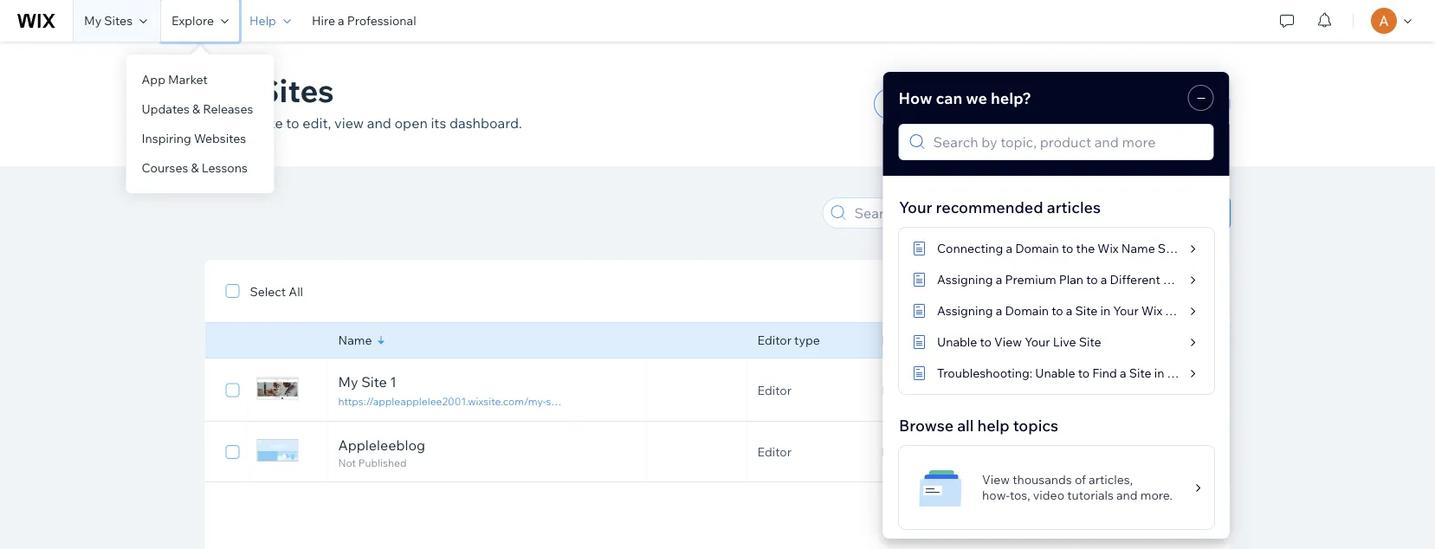 Task type: locate. For each thing, give the bounding box(es) containing it.
updated
[[1046, 333, 1093, 348]]

inspiring
[[142, 131, 191, 146]]

site
[[1184, 95, 1210, 113], [361, 373, 387, 391]]

updates & releases link
[[126, 94, 274, 124]]

0 horizontal spatial date
[[881, 333, 909, 348]]

sites up to
[[258, 70, 334, 110]]

created
[[911, 333, 955, 348]]

my inside my sites select a site to edit, view and open its dashboard.
[[205, 70, 251, 110]]

my inside 'my site 1 https://appleapplelee2001.wixsite.com/my-site-1'
[[338, 373, 358, 391]]

0 vertical spatial select
[[205, 114, 246, 132]]

1
[[390, 373, 397, 391], [567, 395, 572, 408]]

2 horizontal spatial my
[[338, 373, 358, 391]]

0 horizontal spatial sites
[[104, 13, 133, 28]]

select inside checkbox
[[250, 284, 286, 299]]

sites inside my sites select a site to edit, view and open its dashboard.
[[258, 70, 334, 110]]

0 horizontal spatial new
[[957, 95, 987, 113]]

and
[[367, 114, 392, 132]]

1 editor from the top
[[758, 333, 792, 348]]

0 vertical spatial site
[[1184, 95, 1210, 113]]

site inside button
[[1184, 95, 1210, 113]]

0 vertical spatial my
[[84, 13, 102, 28]]

0 horizontal spatial select
[[205, 114, 246, 132]]

1 vertical spatial 1
[[567, 395, 572, 408]]

a left site
[[249, 114, 257, 132]]

0 horizontal spatial site
[[361, 373, 387, 391]]

new inside button
[[1151, 95, 1181, 113]]

0 vertical spatial &
[[192, 101, 200, 117]]

14,
[[907, 382, 923, 398], [1041, 382, 1058, 398], [907, 444, 923, 460]]

editor for my site 1
[[758, 382, 792, 398]]

lessons
[[202, 160, 248, 175]]

date left the created
[[881, 333, 909, 348]]

a right hire
[[338, 13, 345, 28]]

2023
[[926, 382, 954, 398], [1060, 382, 1088, 398], [926, 444, 954, 460], [1059, 444, 1087, 460]]

1 vertical spatial &
[[191, 160, 199, 175]]

updates
[[142, 101, 190, 117]]

professional
[[347, 13, 416, 28]]

& down inspiring websites
[[191, 160, 199, 175]]

nov 14, 2023
[[881, 382, 954, 398], [1016, 382, 1088, 398], [881, 444, 954, 460]]

site-
[[546, 395, 567, 408]]

editor for appleleeblog
[[758, 444, 792, 460]]

1 horizontal spatial a
[[338, 13, 345, 28]]

a
[[338, 13, 345, 28], [249, 114, 257, 132]]

my sites
[[84, 13, 133, 28]]

0 horizontal spatial a
[[249, 114, 257, 132]]

select inside my sites select a site to edit, view and open its dashboard.
[[205, 114, 246, 132]]

a inside my sites select a site to edit, view and open its dashboard.
[[249, 114, 257, 132]]

Search for a site... field
[[849, 198, 1106, 228]]

1 create from the left
[[910, 95, 954, 113]]

1 horizontal spatial date
[[1016, 333, 1043, 348]]

my sites select a site to edit, view and open its dashboard.
[[205, 70, 522, 132]]

sites left explore at the top left
[[104, 13, 133, 28]]

my
[[84, 13, 102, 28], [205, 70, 251, 110], [338, 373, 358, 391]]

date left updated
[[1016, 333, 1043, 348]]

nov
[[881, 382, 904, 398], [1016, 382, 1039, 398], [881, 444, 904, 460], [1016, 444, 1039, 460]]

create new site button
[[1068, 88, 1231, 120]]

create inside button
[[910, 95, 954, 113]]

hire
[[312, 13, 335, 28]]

sites
[[104, 13, 133, 28], [258, 70, 334, 110]]

https://appleapplelee2001.wixsite.com/my-site-1 button
[[338, 393, 572, 409]]

17,
[[1041, 444, 1056, 460]]

1 vertical spatial a
[[249, 114, 257, 132]]

create for create new folder
[[910, 95, 954, 113]]

published
[[359, 457, 407, 470]]

edit,
[[303, 114, 331, 132]]

&
[[192, 101, 200, 117], [191, 160, 199, 175]]

2 date from the left
[[1016, 333, 1043, 348]]

new
[[957, 95, 987, 113], [1151, 95, 1181, 113]]

0 horizontal spatial 1
[[390, 373, 397, 391]]

None checkbox
[[226, 380, 240, 401], [226, 442, 240, 463], [226, 380, 240, 401], [226, 442, 240, 463]]

editor
[[758, 333, 792, 348], [758, 382, 792, 398], [758, 444, 792, 460]]

inspiring websites
[[142, 131, 246, 146]]

0 horizontal spatial create
[[910, 95, 954, 113]]

hire a professional link
[[301, 0, 427, 42]]

create new folder button
[[874, 88, 1052, 120]]

1 horizontal spatial sites
[[258, 70, 334, 110]]

site
[[260, 114, 283, 132]]

1 horizontal spatial create
[[1104, 95, 1148, 113]]

new inside button
[[957, 95, 987, 113]]

3 editor from the top
[[758, 444, 792, 460]]

websites
[[194, 131, 246, 146]]

updates & releases
[[142, 101, 253, 117]]

2 new from the left
[[1151, 95, 1181, 113]]

1 horizontal spatial select
[[250, 284, 286, 299]]

create for create new site
[[1104, 95, 1148, 113]]

1 new from the left
[[957, 95, 987, 113]]

0 vertical spatial editor
[[758, 333, 792, 348]]

1 date from the left
[[881, 333, 909, 348]]

2 vertical spatial editor
[[758, 444, 792, 460]]

sites for my sites select a site to edit, view and open its dashboard.
[[258, 70, 334, 110]]

1 horizontal spatial site
[[1184, 95, 1210, 113]]

1 horizontal spatial my
[[205, 70, 251, 110]]

create
[[910, 95, 954, 113], [1104, 95, 1148, 113]]

0 vertical spatial a
[[338, 13, 345, 28]]

1 vertical spatial editor
[[758, 382, 792, 398]]

2 vertical spatial my
[[338, 373, 358, 391]]

app market link
[[126, 65, 274, 94]]

date
[[881, 333, 909, 348], [1016, 333, 1043, 348]]

1 vertical spatial my
[[205, 70, 251, 110]]

site inside 'my site 1 https://appleapplelee2001.wixsite.com/my-site-1'
[[361, 373, 387, 391]]

1 vertical spatial sites
[[258, 70, 334, 110]]

select
[[205, 114, 246, 132], [250, 284, 286, 299]]

& down app market link on the left of the page
[[192, 101, 200, 117]]

0 vertical spatial 1
[[390, 373, 397, 391]]

Select All checkbox
[[226, 281, 303, 301]]

app market
[[142, 72, 208, 87]]

2 editor from the top
[[758, 382, 792, 398]]

14, for appleleeblog
[[907, 444, 923, 460]]

1 vertical spatial site
[[361, 373, 387, 391]]

0 vertical spatial sites
[[104, 13, 133, 28]]

1 vertical spatial select
[[250, 284, 286, 299]]

2 create from the left
[[1104, 95, 1148, 113]]

1 horizontal spatial new
[[1151, 95, 1181, 113]]

create inside button
[[1104, 95, 1148, 113]]

appleleeblog image
[[257, 439, 298, 462]]

help button
[[239, 0, 301, 42]]



Task type: vqa. For each thing, say whether or not it's contained in the screenshot.
Search for a site... Field
yes



Task type: describe. For each thing, give the bounding box(es) containing it.
date updated
[[1016, 333, 1093, 348]]

name
[[338, 333, 372, 348]]

1 horizontal spatial 1
[[567, 395, 572, 408]]

explore
[[172, 13, 214, 28]]

date created
[[881, 333, 955, 348]]

new for site
[[1151, 95, 1181, 113]]

to
[[286, 114, 300, 132]]

market
[[168, 72, 208, 87]]

sites for my sites
[[104, 13, 133, 28]]

date for date created
[[881, 333, 909, 348]]

releases
[[203, 101, 253, 117]]

app
[[142, 72, 165, 87]]

select all
[[250, 284, 303, 299]]

nov 17, 2023
[[1016, 444, 1087, 460]]

courses & lessons
[[142, 160, 248, 175]]

all
[[289, 284, 303, 299]]

inspiring websites link
[[126, 124, 274, 153]]

14, for my site 1
[[907, 382, 923, 398]]

not
[[338, 457, 356, 470]]

folder
[[990, 95, 1032, 113]]

0 horizontal spatial my
[[84, 13, 102, 28]]

editor type
[[758, 333, 820, 348]]

my site 1 https://appleapplelee2001.wixsite.com/my-site-1
[[338, 373, 572, 408]]

my for my site 1
[[338, 373, 358, 391]]

appleleeblog
[[338, 437, 425, 454]]

nov 14, 2023 for my site 1
[[881, 382, 954, 398]]

& for releases
[[192, 101, 200, 117]]

new for folder
[[957, 95, 987, 113]]

date for date updated
[[1016, 333, 1043, 348]]

courses & lessons link
[[126, 153, 274, 183]]

& for lessons
[[191, 160, 199, 175]]

courses
[[142, 160, 188, 175]]

view
[[334, 114, 364, 132]]

open
[[395, 114, 428, 132]]

type
[[794, 333, 820, 348]]

appleleeblog not published
[[338, 437, 425, 470]]

create new folder
[[910, 95, 1032, 113]]

nov 14, 2023 for appleleeblog
[[881, 444, 954, 460]]

dashboard.
[[450, 114, 522, 132]]

https://appleapplelee2001.wixsite.com/my-
[[338, 395, 546, 408]]

its
[[431, 114, 446, 132]]

my for my sites
[[205, 70, 251, 110]]

create new site
[[1104, 95, 1210, 113]]

help
[[250, 13, 276, 28]]

hire a professional
[[312, 13, 416, 28]]

my site 1 image
[[257, 377, 298, 400]]



